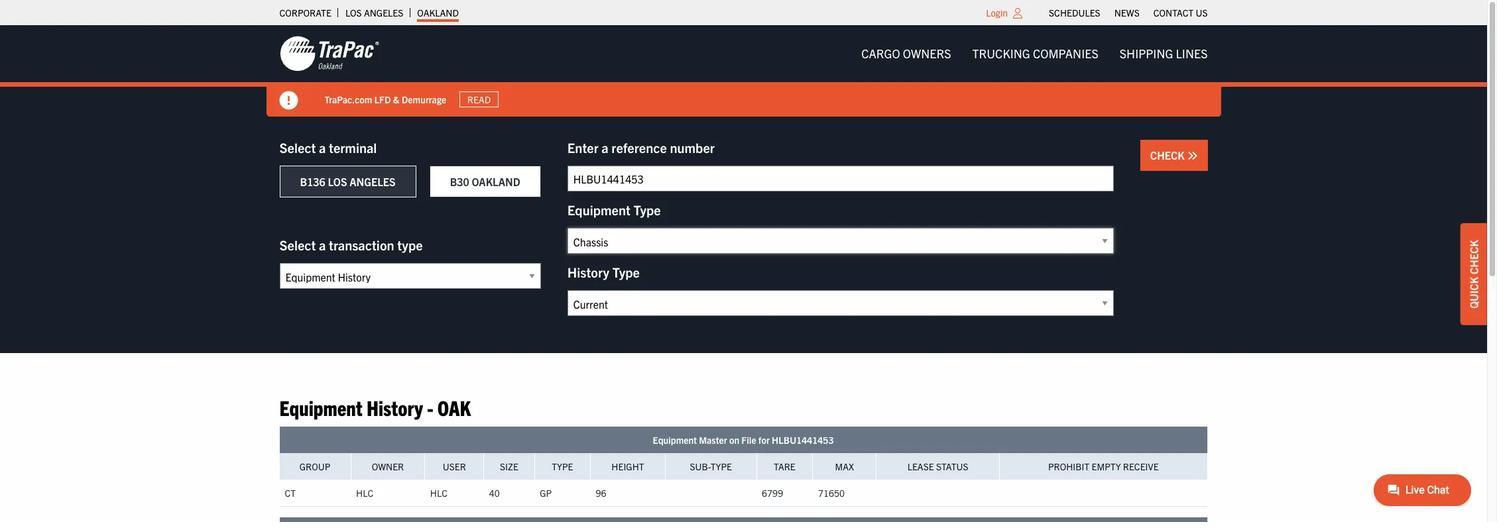 Task type: locate. For each thing, give the bounding box(es) containing it.
2 horizontal spatial equipment
[[653, 435, 697, 447]]

select left transaction
[[280, 237, 316, 253]]

0 vertical spatial angeles
[[364, 7, 403, 19]]

oakland right 'b30'
[[472, 175, 520, 188]]

enter
[[567, 139, 599, 156]]

terminal
[[329, 139, 377, 156]]

angeles down terminal at the top of the page
[[350, 175, 396, 188]]

cargo owners
[[861, 46, 951, 61]]

1 vertical spatial oakland
[[472, 175, 520, 188]]

1 vertical spatial select
[[280, 237, 316, 253]]

companies
[[1033, 46, 1099, 61]]

equipment master on file for hlbu1441453
[[653, 435, 834, 447]]

los inside los angeles link
[[345, 7, 362, 19]]

quick check
[[1468, 240, 1481, 309]]

a left transaction
[[319, 237, 326, 253]]

hlc down 'user'
[[430, 488, 448, 500]]

0 horizontal spatial history
[[367, 395, 423, 420]]

a for transaction
[[319, 237, 326, 253]]

b30 oakland
[[450, 175, 520, 188]]

type
[[634, 202, 661, 218], [613, 264, 640, 281], [552, 461, 573, 473], [711, 461, 732, 473]]

history
[[567, 264, 609, 281], [367, 395, 423, 420]]

2 hlc from the left
[[430, 488, 448, 500]]

0 vertical spatial history
[[567, 264, 609, 281]]

1 horizontal spatial equipment
[[567, 202, 631, 218]]

contact us
[[1154, 7, 1208, 19]]

los right b136
[[328, 175, 347, 188]]

1 vertical spatial equipment
[[280, 395, 363, 420]]

select a terminal
[[280, 139, 377, 156]]

shipping
[[1120, 46, 1173, 61]]

check inside quick check link
[[1468, 240, 1481, 275]]

0 vertical spatial equipment
[[567, 202, 631, 218]]

us
[[1196, 7, 1208, 19]]

6799
[[762, 488, 783, 500]]

quick check link
[[1461, 224, 1487, 325]]

a left terminal at the top of the page
[[319, 139, 326, 156]]

0 vertical spatial check
[[1150, 149, 1187, 162]]

trapac.com lfd & demurrage
[[325, 93, 447, 105]]

cargo
[[861, 46, 900, 61]]

lines
[[1176, 46, 1208, 61]]

2 select from the top
[[280, 237, 316, 253]]

angeles left oakland link
[[364, 7, 403, 19]]

size
[[500, 461, 519, 473]]

history type
[[567, 264, 640, 281]]

contact us link
[[1154, 3, 1208, 22]]

hlc down owner
[[356, 488, 373, 500]]

1 horizontal spatial hlc
[[430, 488, 448, 500]]

oakland right los angeles link
[[417, 7, 459, 19]]

select up b136
[[280, 139, 316, 156]]

a right enter
[[602, 139, 609, 156]]

0 vertical spatial los
[[345, 7, 362, 19]]

banner
[[0, 25, 1497, 117]]

los angeles
[[345, 7, 403, 19]]

0 horizontal spatial check
[[1150, 149, 1187, 162]]

los angeles link
[[345, 3, 403, 22]]

0 vertical spatial select
[[280, 139, 316, 156]]

menu bar
[[1042, 3, 1215, 22], [851, 40, 1219, 67]]

check
[[1150, 149, 1187, 162], [1468, 240, 1481, 275]]

0 horizontal spatial oakland
[[417, 7, 459, 19]]

equipment up history type
[[567, 202, 631, 218]]

select for select a transaction type
[[280, 237, 316, 253]]

los up the "oakland" 'image'
[[345, 7, 362, 19]]

71650
[[818, 488, 845, 500]]

menu bar down light icon
[[851, 40, 1219, 67]]

b136
[[300, 175, 325, 188]]

light image
[[1013, 8, 1023, 19]]

1 select from the top
[[280, 139, 316, 156]]

type down equipment type on the top left of the page
[[613, 264, 640, 281]]

group
[[300, 461, 330, 473]]

0 vertical spatial menu bar
[[1042, 3, 1215, 22]]

1 vertical spatial check
[[1468, 240, 1481, 275]]

select
[[280, 139, 316, 156], [280, 237, 316, 253]]

shipping lines link
[[1109, 40, 1219, 67]]

type down enter a reference number
[[634, 202, 661, 218]]

1 vertical spatial menu bar
[[851, 40, 1219, 67]]

cargo owners link
[[851, 40, 962, 67]]

type down master
[[711, 461, 732, 473]]

Enter a reference number text field
[[567, 166, 1114, 192]]

-
[[427, 395, 433, 420]]

b136 los angeles
[[300, 175, 396, 188]]

type up gp
[[552, 461, 573, 473]]

a for reference
[[602, 139, 609, 156]]

file
[[742, 435, 756, 447]]

lfd
[[374, 93, 391, 105]]

check button
[[1140, 140, 1208, 171]]

a
[[319, 139, 326, 156], [602, 139, 609, 156], [319, 237, 326, 253]]

oak
[[438, 395, 471, 420]]

reference
[[612, 139, 667, 156]]

0 horizontal spatial hlc
[[356, 488, 373, 500]]

2 vertical spatial equipment
[[653, 435, 697, 447]]

equipment up sub-
[[653, 435, 697, 447]]

read link
[[460, 91, 498, 108]]

prohibit
[[1048, 461, 1090, 473]]

0 vertical spatial oakland
[[417, 7, 459, 19]]

los
[[345, 7, 362, 19], [328, 175, 347, 188]]

oakland
[[417, 7, 459, 19], [472, 175, 520, 188]]

equipment up group
[[280, 395, 363, 420]]

angeles
[[364, 7, 403, 19], [350, 175, 396, 188]]

equipment
[[567, 202, 631, 218], [280, 395, 363, 420], [653, 435, 697, 447]]

owners
[[903, 46, 951, 61]]

hlc
[[356, 488, 373, 500], [430, 488, 448, 500]]

read
[[467, 94, 491, 105]]

solid image
[[280, 92, 298, 110]]

96
[[596, 488, 606, 500]]

sub-type
[[690, 461, 732, 473]]

menu bar up shipping
[[1042, 3, 1215, 22]]

1 horizontal spatial check
[[1468, 240, 1481, 275]]

master
[[699, 435, 727, 447]]

solid image
[[1187, 151, 1198, 161]]

height
[[612, 461, 644, 473]]

max
[[835, 461, 854, 473]]

sub-
[[690, 461, 711, 473]]

schedules link
[[1049, 3, 1101, 22]]

corporate link
[[280, 3, 331, 22]]

0 horizontal spatial equipment
[[280, 395, 363, 420]]



Task type: describe. For each thing, give the bounding box(es) containing it.
ct
[[285, 488, 296, 500]]

&
[[393, 93, 400, 105]]

trucking companies link
[[962, 40, 1109, 67]]

number
[[670, 139, 715, 156]]

banner containing cargo owners
[[0, 25, 1497, 117]]

select a transaction type
[[280, 237, 423, 253]]

shipping lines
[[1120, 46, 1208, 61]]

news
[[1114, 7, 1140, 19]]

menu bar containing schedules
[[1042, 3, 1215, 22]]

trapac.com
[[325, 93, 372, 105]]

oakland image
[[280, 35, 379, 72]]

receive
[[1123, 461, 1159, 473]]

menu bar containing cargo owners
[[851, 40, 1219, 67]]

gp
[[540, 488, 552, 500]]

lease status
[[908, 461, 969, 473]]

select for select a terminal
[[280, 139, 316, 156]]

trucking companies
[[973, 46, 1099, 61]]

quick
[[1468, 277, 1481, 309]]

equipment for equipment type
[[567, 202, 631, 218]]

enter a reference number
[[567, 139, 715, 156]]

prohibit empty receive
[[1048, 461, 1159, 473]]

contact
[[1154, 7, 1194, 19]]

trucking
[[973, 46, 1030, 61]]

status
[[936, 461, 969, 473]]

1 vertical spatial angeles
[[350, 175, 396, 188]]

tare
[[774, 461, 796, 473]]

type for equipment type
[[634, 202, 661, 218]]

type for history type
[[613, 264, 640, 281]]

equipment type
[[567, 202, 661, 218]]

1 vertical spatial history
[[367, 395, 423, 420]]

1 horizontal spatial oakland
[[472, 175, 520, 188]]

lease
[[908, 461, 934, 473]]

on
[[729, 435, 739, 447]]

corporate
[[280, 7, 331, 19]]

news link
[[1114, 3, 1140, 22]]

owner
[[372, 461, 404, 473]]

schedules
[[1049, 7, 1101, 19]]

equipment for equipment master on file for hlbu1441453
[[653, 435, 697, 447]]

equipment for equipment history - oak
[[280, 395, 363, 420]]

login link
[[986, 7, 1008, 19]]

type
[[397, 237, 423, 253]]

check inside check 'button'
[[1150, 149, 1187, 162]]

1 horizontal spatial history
[[567, 264, 609, 281]]

user
[[443, 461, 466, 473]]

transaction
[[329, 237, 394, 253]]

empty
[[1092, 461, 1121, 473]]

type for sub-type
[[711, 461, 732, 473]]

demurrage
[[402, 93, 447, 105]]

for
[[759, 435, 770, 447]]

b30
[[450, 175, 469, 188]]

hlbu1441453
[[772, 435, 834, 447]]

login
[[986, 7, 1008, 19]]

oakland link
[[417, 3, 459, 22]]

equipment history - oak
[[280, 395, 471, 420]]

1 hlc from the left
[[356, 488, 373, 500]]

1 vertical spatial los
[[328, 175, 347, 188]]

a for terminal
[[319, 139, 326, 156]]

40
[[489, 488, 500, 500]]



Task type: vqa. For each thing, say whether or not it's contained in the screenshot.
Select a terminal's Select
yes



